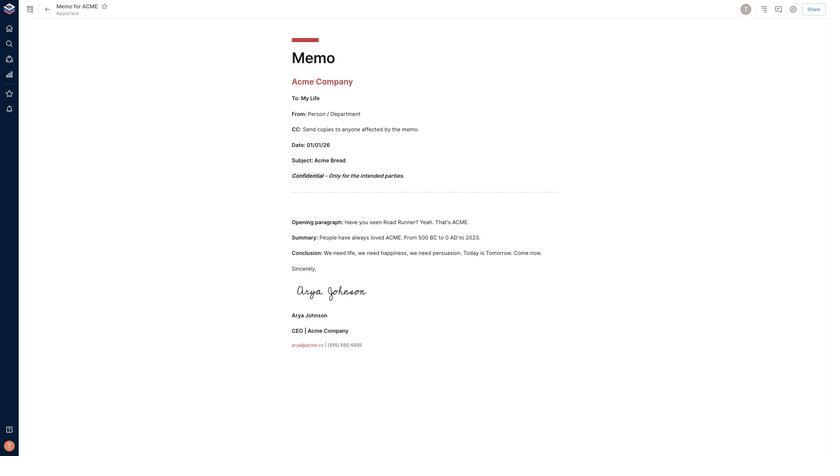Task type: locate. For each thing, give the bounding box(es) containing it.
for up "rippletech"
[[74, 3, 81, 10]]

555-
[[341, 343, 351, 348]]

0 horizontal spatial |
[[305, 328, 307, 334]]

1 horizontal spatial we
[[410, 250, 417, 256]]

we
[[358, 250, 366, 256], [410, 250, 417, 256]]

1 vertical spatial the
[[351, 173, 359, 179]]

is
[[481, 250, 485, 256]]

acme down johnson
[[308, 328, 323, 334]]

2 horizontal spatial need
[[419, 250, 432, 256]]

need down the 500
[[419, 250, 432, 256]]

for
[[74, 3, 81, 10], [342, 173, 349, 179]]

0 horizontal spatial for
[[74, 3, 81, 10]]

acme.
[[453, 219, 469, 225], [386, 234, 403, 241]]

t for the bottom 't' button
[[7, 442, 11, 450]]

0 horizontal spatial t button
[[2, 439, 17, 454]]

acme
[[82, 3, 98, 10]]

1 we from the left
[[358, 250, 366, 256]]

1 vertical spatial |
[[325, 343, 327, 348]]

seen
[[370, 219, 382, 225]]

acme up my
[[292, 77, 314, 87]]

0 horizontal spatial to
[[336, 126, 341, 133]]

memo.
[[402, 126, 419, 133]]

we
[[324, 250, 332, 256]]

t
[[744, 6, 748, 13], [7, 442, 11, 450]]

1 vertical spatial for
[[342, 173, 349, 179]]

memo
[[56, 3, 72, 10], [292, 49, 335, 67]]

1 horizontal spatial t button
[[740, 3, 753, 16]]

persuasion.
[[433, 250, 462, 256]]

0
[[446, 234, 449, 241]]

2 need from the left
[[367, 250, 380, 256]]

1 horizontal spatial the
[[392, 126, 401, 133]]

need right we
[[334, 250, 346, 256]]

copies
[[317, 126, 334, 133]]

today
[[464, 250, 479, 256]]

to right ad at the right of the page
[[459, 234, 465, 241]]

acme down 01/01/26
[[315, 157, 329, 164]]

confidential
[[292, 173, 324, 179]]

bc
[[430, 234, 437, 241]]

sincerely,
[[292, 265, 316, 272]]

0 horizontal spatial memo
[[56, 3, 72, 10]]

1 horizontal spatial |
[[325, 343, 327, 348]]

from: person / department
[[292, 111, 361, 117]]

we right life,
[[358, 250, 366, 256]]

memo for memo
[[292, 49, 335, 67]]

memo for memo for acme
[[56, 3, 72, 10]]

0 vertical spatial memo
[[56, 3, 72, 10]]

2 vertical spatial acme
[[308, 328, 323, 334]]

0 vertical spatial for
[[74, 3, 81, 10]]

to left "0"
[[439, 234, 444, 241]]

need down "loved" at bottom
[[367, 250, 380, 256]]

0 horizontal spatial need
[[334, 250, 346, 256]]

come
[[514, 250, 529, 256]]

| left (555)
[[325, 343, 327, 348]]

the left intended
[[351, 173, 359, 179]]

t button
[[740, 3, 753, 16], [2, 439, 17, 454]]

2 horizontal spatial to
[[459, 234, 465, 241]]

department
[[331, 111, 361, 117]]

0 horizontal spatial we
[[358, 250, 366, 256]]

yeah.
[[420, 219, 434, 225]]

memo up "rippletech"
[[56, 3, 72, 10]]

memo up acme company
[[292, 49, 335, 67]]

company up 'life'
[[316, 77, 353, 87]]

to right copies
[[336, 126, 341, 133]]

the right "by"
[[392, 126, 401, 133]]

need
[[334, 250, 346, 256], [367, 250, 380, 256], [419, 250, 432, 256]]

opening paragraph: have you seen road runner? yeah. that's acme.
[[292, 219, 469, 225]]

| right ceo
[[305, 328, 307, 334]]

3 need from the left
[[419, 250, 432, 256]]

conclusion: we need life, we need happiness, we need persuasion. today is tomorrow. come now.
[[292, 250, 542, 256]]

date:
[[292, 142, 306, 148]]

summary: people have always loved acme. from 500 bc to 0 ad to 2023.
[[292, 234, 481, 241]]

you
[[359, 219, 368, 225]]

0 vertical spatial the
[[392, 126, 401, 133]]

company
[[316, 77, 353, 87], [324, 328, 349, 334]]

2 we from the left
[[410, 250, 417, 256]]

date: 01/01/26
[[292, 142, 330, 148]]

acme. up happiness,
[[386, 234, 403, 241]]

t for 't' button to the top
[[744, 6, 748, 13]]

1 horizontal spatial memo
[[292, 49, 335, 67]]

0 vertical spatial acme.
[[453, 219, 469, 225]]

johnson
[[305, 312, 328, 319]]

500
[[419, 234, 429, 241]]

table of contents image
[[760, 5, 769, 13]]

have
[[345, 219, 358, 225]]

(555)
[[328, 343, 339, 348]]

that's
[[436, 219, 451, 225]]

for right only
[[342, 173, 349, 179]]

subject:
[[292, 157, 313, 164]]

0 vertical spatial t
[[744, 6, 748, 13]]

to
[[336, 126, 341, 133], [439, 234, 444, 241], [459, 234, 465, 241]]

we down from
[[410, 250, 417, 256]]

acme
[[292, 77, 314, 87], [315, 157, 329, 164], [308, 328, 323, 334]]

company up (555)
[[324, 328, 349, 334]]

1 horizontal spatial need
[[367, 250, 380, 256]]

0 horizontal spatial t
[[7, 442, 11, 450]]

life,
[[348, 250, 357, 256]]

1 need from the left
[[334, 250, 346, 256]]

arya johnson
[[292, 312, 328, 319]]

acme. up ad at the right of the page
[[453, 219, 469, 225]]

0 vertical spatial |
[[305, 328, 307, 334]]

1 vertical spatial memo
[[292, 49, 335, 67]]

ceo | acme company
[[292, 328, 349, 334]]

intended
[[361, 173, 384, 179]]

paragraph:
[[315, 219, 343, 225]]

to: my life
[[292, 95, 320, 102]]

arya@acme.co
[[292, 343, 324, 348]]

1 vertical spatial acme.
[[386, 234, 403, 241]]

the
[[392, 126, 401, 133], [351, 173, 359, 179]]

share
[[808, 6, 821, 12]]

1 horizontal spatial to
[[439, 234, 444, 241]]

|
[[305, 328, 307, 334], [325, 343, 327, 348]]

1 horizontal spatial t
[[744, 6, 748, 13]]

1 vertical spatial t
[[7, 442, 11, 450]]

01/01/26
[[307, 142, 330, 148]]

5555
[[351, 343, 362, 348]]



Task type: vqa. For each thing, say whether or not it's contained in the screenshot.
Tab List to the left
no



Task type: describe. For each thing, give the bounding box(es) containing it.
send
[[303, 126, 316, 133]]

1 vertical spatial company
[[324, 328, 349, 334]]

people
[[320, 234, 337, 241]]

0 vertical spatial t button
[[740, 3, 753, 16]]

only
[[329, 173, 341, 179]]

/
[[327, 111, 329, 117]]

affected
[[362, 126, 383, 133]]

subject: acme bread
[[292, 157, 346, 164]]

have
[[339, 234, 351, 241]]

show wiki image
[[26, 5, 34, 13]]

from
[[404, 234, 417, 241]]

ceo
[[292, 328, 303, 334]]

happiness,
[[381, 250, 408, 256]]

0 horizontal spatial acme.
[[386, 234, 403, 241]]

comments image
[[775, 5, 783, 13]]

ad
[[450, 234, 458, 241]]

by
[[385, 126, 391, 133]]

cc: send copies to anyone affected by the memo.
[[292, 126, 419, 133]]

always
[[352, 234, 369, 241]]

settings image
[[790, 5, 798, 13]]

arya@acme.co link
[[292, 343, 324, 348]]

favorite image
[[102, 3, 108, 9]]

parties.
[[385, 173, 405, 179]]

runner?
[[398, 219, 419, 225]]

from:
[[292, 111, 307, 117]]

life
[[310, 95, 320, 102]]

0 vertical spatial acme
[[292, 77, 314, 87]]

cc:
[[292, 126, 301, 133]]

person
[[308, 111, 326, 117]]

tomorrow.
[[486, 250, 513, 256]]

1 vertical spatial t button
[[2, 439, 17, 454]]

opening
[[292, 219, 314, 225]]

my
[[301, 95, 309, 102]]

0 vertical spatial company
[[316, 77, 353, 87]]

road
[[384, 219, 397, 225]]

-
[[325, 173, 328, 179]]

1 vertical spatial acme
[[315, 157, 329, 164]]

summary:
[[292, 234, 318, 241]]

to:
[[292, 95, 300, 102]]

rippletech link
[[56, 10, 79, 16]]

loved
[[371, 234, 385, 241]]

share button
[[803, 3, 826, 15]]

0 horizontal spatial the
[[351, 173, 359, 179]]

memo for acme
[[56, 3, 98, 10]]

arya@acme.co | (555) 555-5555
[[292, 343, 362, 348]]

bread
[[331, 157, 346, 164]]

conclusion:
[[292, 250, 323, 256]]

now.
[[530, 250, 542, 256]]

rippletech
[[56, 11, 79, 16]]

acme company
[[292, 77, 353, 87]]

2023.
[[466, 234, 481, 241]]

1 horizontal spatial for
[[342, 173, 349, 179]]

anyone
[[342, 126, 361, 133]]

confidential - only for the intended parties.
[[292, 173, 405, 179]]

1 horizontal spatial acme.
[[453, 219, 469, 225]]

| for (555)
[[325, 343, 327, 348]]

| for acme
[[305, 328, 307, 334]]

arya
[[292, 312, 304, 319]]

go back image
[[44, 5, 52, 13]]



